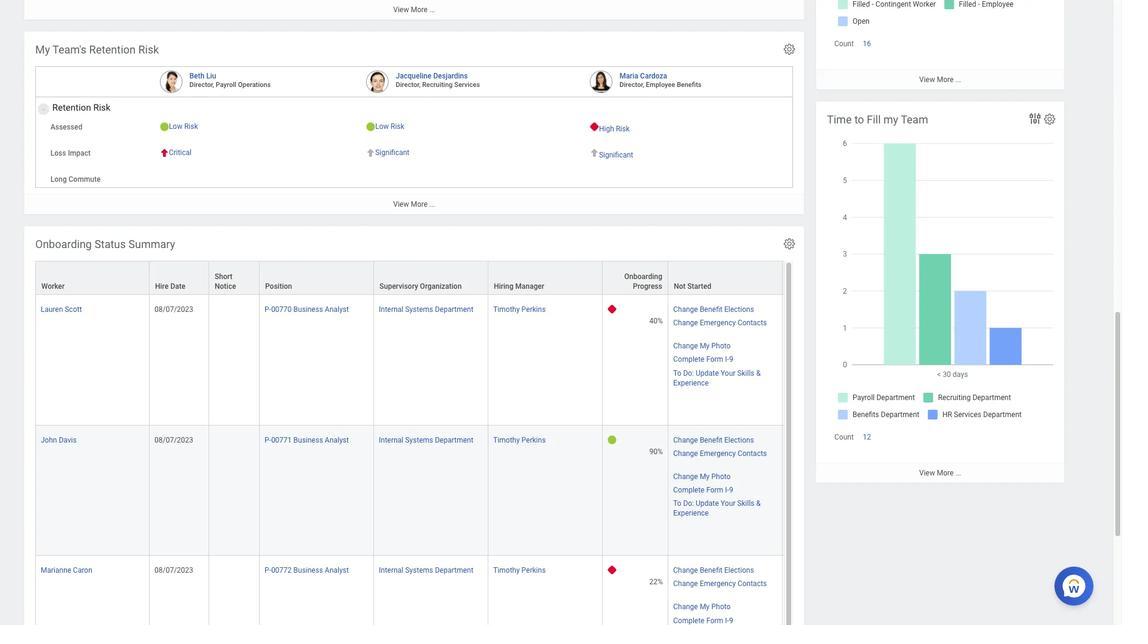 Task type: locate. For each thing, give the bounding box(es) containing it.
do:
[[683, 369, 694, 377], [683, 499, 694, 508]]

to do: update your skills & experience for 40%
[[673, 369, 761, 387]]

director, down beth liu in the left top of the page
[[189, 81, 214, 89]]

2 vertical spatial photo
[[711, 603, 731, 612]]

1 vertical spatial items selected list
[[673, 433, 777, 518]]

elections
[[724, 305, 754, 314], [724, 436, 754, 444], [724, 566, 754, 575]]

0 vertical spatial count
[[834, 40, 854, 48]]

complete form i-9 link
[[673, 353, 733, 364], [673, 484, 733, 494], [673, 614, 733, 625]]

perkins for 40%
[[522, 305, 546, 314]]

view more ... inside the time to fill my team element
[[919, 469, 961, 478]]

change my photo link for 22%
[[673, 601, 731, 612]]

hiring manager button
[[488, 262, 602, 294]]

timothy perkins link for 90%
[[493, 433, 546, 444]]

0 vertical spatial complete
[[673, 355, 705, 364]]

low risk link up critical link
[[169, 120, 198, 131]]

1 vertical spatial change benefit elections link
[[673, 433, 754, 444]]

1 complete form i-9 link from the top
[[673, 353, 733, 364]]

3 timothy perkins link from the top
[[493, 564, 546, 575]]

2 change my photo link from the top
[[673, 470, 731, 481]]

timothy
[[493, 305, 520, 314], [493, 436, 520, 444], [493, 566, 520, 575]]

3 benefit from the top
[[700, 566, 723, 575]]

1 internal systems department link from the top
[[379, 303, 473, 314]]

0 vertical spatial skills
[[737, 369, 754, 377]]

complete for 90%
[[673, 486, 705, 494]]

change emergency contacts for 90%
[[673, 449, 767, 458]]

p-00771 business analyst
[[265, 436, 349, 444]]

1 horizontal spatial low
[[375, 122, 389, 131]]

1 vertical spatial experience
[[673, 509, 709, 518]]

change emergency contacts link for 40%
[[673, 316, 767, 327]]

3 department from the top
[[435, 566, 473, 575]]

12
[[863, 433, 871, 442]]

risk
[[138, 43, 159, 56], [93, 102, 110, 113], [184, 122, 198, 131], [391, 122, 404, 131], [616, 125, 630, 133]]

2 complete form i-9 link from the top
[[673, 484, 733, 494]]

2 vertical spatial internal systems department
[[379, 566, 473, 575]]

1 skills from the top
[[737, 369, 754, 377]]

your
[[721, 369, 736, 377], [721, 499, 736, 508]]

1 vertical spatial form
[[706, 486, 723, 494]]

2 p- from the top
[[265, 436, 271, 444]]

not started column header
[[668, 261, 783, 296]]

change emergency contacts link for 90%
[[673, 447, 767, 458]]

loss
[[50, 149, 66, 158]]

2 vertical spatial elections
[[724, 566, 754, 575]]

change benefit elections for 90%
[[673, 436, 754, 444]]

change my photo link for 40%
[[673, 340, 731, 351]]

1 contacts from the top
[[738, 319, 767, 327]]

row containing marianne caron
[[35, 556, 1122, 625]]

1 change my photo from the top
[[673, 342, 731, 351]]

1 vertical spatial perkins
[[522, 436, 546, 444]]

1 elections from the top
[[724, 305, 754, 314]]

change benefit elections link for 40%
[[673, 303, 754, 314]]

director, down the maria
[[620, 81, 644, 89]]

2 vertical spatial internal
[[379, 566, 403, 575]]

0 vertical spatial change my photo link
[[673, 340, 731, 351]]

1 vertical spatial update
[[696, 499, 719, 508]]

2 update from the top
[[696, 499, 719, 508]]

experience
[[673, 379, 709, 387], [673, 509, 709, 518]]

0 vertical spatial department
[[435, 305, 473, 314]]

2 change my photo from the top
[[673, 473, 731, 481]]

loss impact
[[50, 149, 91, 158]]

3 change benefit elections link from the top
[[673, 564, 754, 575]]

00770
[[271, 305, 292, 314]]

do: for 40%
[[683, 369, 694, 377]]

short notice column header
[[209, 261, 260, 296]]

items selected list
[[673, 303, 777, 388], [673, 433, 777, 518], [673, 564, 777, 625]]

3 internal systems department link from the top
[[379, 564, 473, 575]]

1 horizontal spatial significant
[[599, 151, 633, 159]]

0 vertical spatial systems
[[405, 305, 433, 314]]

update for 40%
[[696, 369, 719, 377]]

2 internal systems department from the top
[[379, 436, 473, 444]]

9
[[729, 355, 733, 364], [729, 486, 733, 494], [729, 616, 733, 625]]

retention right 'team's'
[[89, 43, 136, 56]]

40%
[[649, 317, 663, 325]]

1 vertical spatial timothy perkins link
[[493, 433, 546, 444]]

timothy perkins for 90%
[[493, 436, 546, 444]]

0 vertical spatial complete form i-9 link
[[673, 353, 733, 364]]

0 vertical spatial &
[[756, 369, 761, 377]]

complete form i-9 link for 40%
[[673, 353, 733, 364]]

onboarding progress button
[[603, 262, 668, 294]]

to
[[673, 369, 681, 377], [673, 499, 681, 508]]

0 vertical spatial internal systems department
[[379, 305, 473, 314]]

analyst right 00771 on the bottom
[[325, 436, 349, 444]]

view more ...
[[393, 6, 435, 14], [919, 76, 961, 84], [393, 200, 435, 209], [919, 469, 961, 478]]

1 vertical spatial photo
[[711, 473, 731, 481]]

1 low risk from the left
[[169, 122, 198, 131]]

benefit for 90%
[[700, 436, 723, 444]]

2 change emergency contacts link from the top
[[673, 447, 767, 458]]

3 p- from the top
[[265, 566, 271, 575]]

timothy perkins for 22%
[[493, 566, 546, 575]]

to do: update your skills & experience link
[[673, 366, 761, 387], [673, 497, 761, 518]]

2 vertical spatial form
[[706, 616, 723, 625]]

1 vertical spatial p-
[[265, 436, 271, 444]]

0 vertical spatial update
[[696, 369, 719, 377]]

low risk down 'jacqueline'
[[375, 122, 404, 131]]

business for 00771
[[293, 436, 323, 444]]

2 photo from the top
[[711, 473, 731, 481]]

change emergency contacts for 22%
[[673, 580, 767, 588]]

benefit for 40%
[[700, 305, 723, 314]]

2 timothy from the top
[[493, 436, 520, 444]]

scott
[[65, 305, 82, 314]]

form for 90%
[[706, 486, 723, 494]]

business right 00771 on the bottom
[[293, 436, 323, 444]]

2 vertical spatial change my photo
[[673, 603, 731, 612]]

emergency
[[700, 319, 736, 327], [700, 449, 736, 458], [700, 580, 736, 588]]

2 department from the top
[[435, 436, 473, 444]]

count left "12"
[[834, 433, 854, 442]]

low risk link
[[169, 120, 198, 131], [375, 120, 404, 131]]

i- for 90%
[[725, 486, 729, 494]]

2 complete from the top
[[673, 486, 705, 494]]

08/07/2023 for marianne caron
[[154, 566, 193, 575]]

worker button
[[36, 262, 149, 294]]

1 vertical spatial timothy perkins
[[493, 436, 546, 444]]

2 & from the top
[[756, 499, 761, 508]]

analyst inside the p-00772 business analyst link
[[325, 566, 349, 575]]

short
[[215, 273, 232, 281]]

change emergency contacts link
[[673, 316, 767, 327], [673, 447, 767, 458], [673, 577, 767, 588]]

timothy perkins link for 22%
[[493, 564, 546, 575]]

to
[[854, 113, 864, 126]]

row
[[35, 261, 1122, 296], [35, 295, 1122, 426], [35, 426, 1122, 556], [35, 556, 1122, 625]]

business inside the p-00771 business analyst link
[[293, 436, 323, 444]]

timothy perkins link for 40%
[[493, 303, 546, 314]]

2 vertical spatial perkins
[[522, 566, 546, 575]]

4 row from the top
[[35, 556, 1122, 625]]

elections for 90%
[[724, 436, 754, 444]]

1 perkins from the top
[[522, 305, 546, 314]]

internal systems department for p-00770 business analyst
[[379, 305, 473, 314]]

1 items selected list from the top
[[673, 303, 777, 388]]

2 vertical spatial analyst
[[325, 566, 349, 575]]

p- for 00771
[[265, 436, 271, 444]]

1 i- from the top
[[725, 355, 729, 364]]

1 vertical spatial your
[[721, 499, 736, 508]]

1 vertical spatial change my photo
[[673, 473, 731, 481]]

2 analyst from the top
[[325, 436, 349, 444]]

3 contacts from the top
[[738, 580, 767, 588]]

internal systems department for p-00772 business analyst
[[379, 566, 473, 575]]

1 vertical spatial skills
[[737, 499, 754, 508]]

1 change benefit elections link from the top
[[673, 303, 754, 314]]

timothy perkins link
[[493, 303, 546, 314], [493, 433, 546, 444], [493, 564, 546, 575]]

retention risk
[[52, 102, 110, 113]]

to do: update your skills & experience link for 40%
[[673, 366, 761, 387]]

3 change emergency contacts link from the top
[[673, 577, 767, 588]]

change my photo
[[673, 342, 731, 351], [673, 473, 731, 481], [673, 603, 731, 612]]

2 vertical spatial 08/07/2023
[[154, 566, 193, 575]]

9 for 40%
[[729, 355, 733, 364]]

2 vertical spatial timothy perkins
[[493, 566, 546, 575]]

1 horizontal spatial director,
[[396, 81, 421, 89]]

1 form from the top
[[706, 355, 723, 364]]

analyst inside the p-00771 business analyst link
[[325, 436, 349, 444]]

1 vertical spatial retention
[[52, 102, 91, 113]]

1 vertical spatial internal
[[379, 436, 403, 444]]

high risk link
[[599, 122, 630, 133]]

3 timothy perkins from the top
[[493, 566, 546, 575]]

3 9 from the top
[[729, 616, 733, 625]]

1 department from the top
[[435, 305, 473, 314]]

0 vertical spatial contacts
[[738, 319, 767, 327]]

skills
[[737, 369, 754, 377], [737, 499, 754, 508]]

to do: update your skills & experience
[[673, 369, 761, 387], [673, 499, 761, 518]]

0 vertical spatial internal
[[379, 305, 403, 314]]

complete form i-9 for 40%
[[673, 355, 733, 364]]

business inside p-00770 business analyst link
[[293, 305, 323, 314]]

2 08/07/2023 from the top
[[154, 436, 193, 444]]

1 change benefit elections from the top
[[673, 305, 754, 314]]

0 vertical spatial onboarding
[[35, 238, 92, 251]]

view inside "my team's retention risk" element
[[393, 200, 409, 209]]

time to fill my team element
[[816, 102, 1064, 483]]

2 vertical spatial complete form i-9
[[673, 616, 733, 625]]

1 horizontal spatial significant link
[[599, 148, 633, 159]]

2 count from the top
[[834, 433, 854, 442]]

low risk
[[169, 122, 198, 131], [375, 122, 404, 131]]

significant
[[375, 148, 410, 157], [599, 151, 633, 159]]

1 08/07/2023 from the top
[[154, 305, 193, 314]]

analyst down position column header
[[325, 305, 349, 314]]

2 director, from the left
[[396, 81, 421, 89]]

0 vertical spatial perkins
[[522, 305, 546, 314]]

3 internal systems department from the top
[[379, 566, 473, 575]]

1 vertical spatial change benefit elections
[[673, 436, 754, 444]]

i- for 40%
[[725, 355, 729, 364]]

row containing lauren scott
[[35, 295, 1122, 426]]

0 vertical spatial to do: update your skills & experience
[[673, 369, 761, 387]]

1 vertical spatial change emergency contacts link
[[673, 447, 767, 458]]

3 change my photo from the top
[[673, 603, 731, 612]]

2 horizontal spatial director,
[[620, 81, 644, 89]]

3 row from the top
[[35, 426, 1122, 556]]

1 vertical spatial do:
[[683, 499, 694, 508]]

0 vertical spatial 08/07/2023
[[154, 305, 193, 314]]

analyst right 00772
[[325, 566, 349, 575]]

1 to do: update your skills & experience link from the top
[[673, 366, 761, 387]]

1 vertical spatial to do: update your skills & experience link
[[673, 497, 761, 518]]

1 vertical spatial complete form i-9 link
[[673, 484, 733, 494]]

low risk up critical link
[[169, 122, 198, 131]]

1 horizontal spatial low risk
[[375, 122, 404, 131]]

2 to do: update your skills & experience from the top
[[673, 499, 761, 518]]

0 vertical spatial analyst
[[325, 305, 349, 314]]

2 vertical spatial items selected list
[[673, 564, 777, 625]]

director, for beth
[[189, 81, 214, 89]]

1 vertical spatial &
[[756, 499, 761, 508]]

your for 90%
[[721, 499, 736, 508]]

low
[[169, 122, 182, 131], [375, 122, 389, 131]]

3 form from the top
[[706, 616, 723, 625]]

more inside "my team's retention risk" element
[[411, 200, 428, 209]]

2 change benefit elections link from the top
[[673, 433, 754, 444]]

low risk link down 'jacqueline'
[[375, 120, 404, 131]]

count
[[834, 40, 854, 48], [834, 433, 854, 442]]

count inside the time to fill my team element
[[834, 433, 854, 442]]

2 timothy perkins from the top
[[493, 436, 546, 444]]

0 vertical spatial to do: update your skills & experience link
[[673, 366, 761, 387]]

change benefit elections for 40%
[[673, 305, 754, 314]]

0 vertical spatial change my photo
[[673, 342, 731, 351]]

& for 40%
[[756, 369, 761, 377]]

cell
[[209, 295, 260, 426], [783, 295, 897, 426], [209, 426, 260, 556], [783, 426, 897, 556], [209, 556, 260, 625], [783, 556, 897, 625]]

i- for 22%
[[725, 616, 729, 625]]

update
[[696, 369, 719, 377], [696, 499, 719, 508]]

business right 00772
[[293, 566, 323, 575]]

0 vertical spatial 9
[[729, 355, 733, 364]]

1 vertical spatial benefit
[[700, 436, 723, 444]]

1 benefit from the top
[[700, 305, 723, 314]]

1 vertical spatial change emergency contacts
[[673, 449, 767, 458]]

3 analyst from the top
[[325, 566, 349, 575]]

2 vertical spatial change emergency contacts
[[673, 580, 767, 588]]

recruiting
[[422, 81, 453, 89]]

i-
[[725, 355, 729, 364], [725, 486, 729, 494], [725, 616, 729, 625]]

2 benefit from the top
[[700, 436, 723, 444]]

0 horizontal spatial director,
[[189, 81, 214, 89]]

perkins
[[522, 305, 546, 314], [522, 436, 546, 444], [522, 566, 546, 575]]

analyst inside p-00770 business analyst link
[[325, 305, 349, 314]]

onboarding up worker
[[35, 238, 92, 251]]

2 change from the top
[[673, 319, 698, 327]]

1 row from the top
[[35, 261, 1122, 296]]

3 complete from the top
[[673, 616, 705, 625]]

count left 16
[[834, 40, 854, 48]]

onboarding inside popup button
[[624, 273, 662, 281]]

1 vertical spatial department
[[435, 436, 473, 444]]

0 vertical spatial photo
[[711, 342, 731, 351]]

2 vertical spatial contacts
[[738, 580, 767, 588]]

1 vertical spatial systems
[[405, 436, 433, 444]]

1 vertical spatial timothy
[[493, 436, 520, 444]]

count for 16
[[834, 40, 854, 48]]

1 your from the top
[[721, 369, 736, 377]]

1 vertical spatial emergency
[[700, 449, 736, 458]]

... inside "my team's retention risk" element
[[429, 200, 435, 209]]

0 horizontal spatial onboarding
[[35, 238, 92, 251]]

2 skills from the top
[[737, 499, 754, 508]]

2 i- from the top
[[725, 486, 729, 494]]

2 vertical spatial change my photo link
[[673, 601, 731, 612]]

0 vertical spatial elections
[[724, 305, 754, 314]]

not started
[[674, 282, 711, 291]]

internal
[[379, 305, 403, 314], [379, 436, 403, 444], [379, 566, 403, 575]]

1 vertical spatial internal systems department
[[379, 436, 473, 444]]

director, for jacqueline
[[396, 81, 421, 89]]

9 for 90%
[[729, 486, 733, 494]]

my
[[35, 43, 50, 56], [700, 342, 710, 351], [700, 473, 710, 481], [700, 603, 710, 612]]

3 complete form i-9 from the top
[[673, 616, 733, 625]]

critical link
[[169, 146, 192, 157]]

complete form i-9
[[673, 355, 733, 364], [673, 486, 733, 494], [673, 616, 733, 625]]

items selected list for 40%
[[673, 303, 777, 388]]

1 to from the top
[[673, 369, 681, 377]]

2 vertical spatial 9
[[729, 616, 733, 625]]

supervisory organization
[[380, 282, 462, 291]]

benefits
[[677, 81, 702, 89]]

photo for 40%
[[711, 342, 731, 351]]

2 vertical spatial benefit
[[700, 566, 723, 575]]

elections for 22%
[[724, 566, 754, 575]]

position column header
[[260, 261, 374, 296]]

2 vertical spatial complete
[[673, 616, 705, 625]]

worker
[[41, 282, 65, 291]]

3 change emergency contacts from the top
[[673, 580, 767, 588]]

4 change from the top
[[673, 436, 698, 444]]

2 vertical spatial department
[[435, 566, 473, 575]]

1 update from the top
[[696, 369, 719, 377]]

1 vertical spatial elections
[[724, 436, 754, 444]]

director,
[[189, 81, 214, 89], [396, 81, 421, 89], [620, 81, 644, 89]]

long
[[50, 175, 67, 184]]

2 elections from the top
[[724, 436, 754, 444]]

2 your from the top
[[721, 499, 736, 508]]

contacts
[[738, 319, 767, 327], [738, 449, 767, 458], [738, 580, 767, 588]]

0 vertical spatial to
[[673, 369, 681, 377]]

internal systems department link for p-00770 business analyst
[[379, 303, 473, 314]]

onboarding
[[35, 238, 92, 251], [624, 273, 662, 281]]

3 director, from the left
[[620, 81, 644, 89]]

1 internal systems department from the top
[[379, 305, 473, 314]]

1 vertical spatial onboarding
[[624, 273, 662, 281]]

2 row from the top
[[35, 295, 1122, 426]]

perkins for 22%
[[522, 566, 546, 575]]

2 vertical spatial emergency
[[700, 580, 736, 588]]

onboarding up the progress
[[624, 273, 662, 281]]

2 emergency from the top
[[700, 449, 736, 458]]

08/07/2023 for john davis
[[154, 436, 193, 444]]

2 vertical spatial change emergency contacts link
[[673, 577, 767, 588]]

... inside the time to fill my team element
[[956, 469, 961, 478]]

update for 90%
[[696, 499, 719, 508]]

business for 00770
[[293, 305, 323, 314]]

1 vertical spatial to do: update your skills & experience
[[673, 499, 761, 518]]

0 vertical spatial complete form i-9
[[673, 355, 733, 364]]

2 timothy perkins link from the top
[[493, 433, 546, 444]]

business
[[293, 305, 323, 314], [293, 436, 323, 444], [293, 566, 323, 575]]

2 do: from the top
[[683, 499, 694, 508]]

2 change emergency contacts from the top
[[673, 449, 767, 458]]

change emergency contacts
[[673, 319, 767, 327], [673, 449, 767, 458], [673, 580, 767, 588]]

08/07/2023 for lauren scott
[[154, 305, 193, 314]]

...
[[429, 6, 435, 14], [956, 76, 961, 84], [429, 200, 435, 209], [956, 469, 961, 478]]

& for 90%
[[756, 499, 761, 508]]

director, down 'jacqueline'
[[396, 81, 421, 89]]

commute
[[69, 175, 101, 184]]

0 vertical spatial timothy perkins link
[[493, 303, 546, 314]]

1 do: from the top
[[683, 369, 694, 377]]

change my photo link for 90%
[[673, 470, 731, 481]]

0 vertical spatial i-
[[725, 355, 729, 364]]

2 experience from the top
[[673, 509, 709, 518]]

1 p- from the top
[[265, 305, 271, 314]]

1 vertical spatial to
[[673, 499, 681, 508]]

onboarding progress column header
[[603, 261, 668, 296]]

retention up assessed
[[52, 102, 91, 113]]

1 vertical spatial contacts
[[738, 449, 767, 458]]

3 elections from the top
[[724, 566, 754, 575]]

photo for 22%
[[711, 603, 731, 612]]

change benefit elections for 22%
[[673, 566, 754, 575]]

beth liu link
[[189, 69, 216, 80]]

0 vertical spatial do:
[[683, 369, 694, 377]]

view more ... link
[[24, 0, 804, 20], [816, 69, 1064, 90], [24, 194, 804, 214], [816, 463, 1064, 483]]

0 vertical spatial form
[[706, 355, 723, 364]]

change benefit elections link for 90%
[[673, 433, 754, 444]]

photo
[[711, 342, 731, 351], [711, 473, 731, 481], [711, 603, 731, 612]]

1 complete from the top
[[673, 355, 705, 364]]

22%
[[649, 578, 663, 586]]

9 for 22%
[[729, 616, 733, 625]]

1 systems from the top
[[405, 305, 433, 314]]

3 photo from the top
[[711, 603, 731, 612]]

1 internal from the top
[[379, 305, 403, 314]]

3 change from the top
[[673, 342, 698, 351]]

1 experience from the top
[[673, 379, 709, 387]]

2 vertical spatial p-
[[265, 566, 271, 575]]

marianne
[[41, 566, 71, 575]]

1 photo from the top
[[711, 342, 731, 351]]

hiring manager column header
[[488, 261, 603, 296]]

business right 00770
[[293, 305, 323, 314]]

emergency for 90%
[[700, 449, 736, 458]]

critical
[[169, 148, 192, 157]]

fill
[[867, 113, 881, 126]]

business inside the p-00772 business analyst link
[[293, 566, 323, 575]]

2 vertical spatial complete form i-9 link
[[673, 614, 733, 625]]

marianne caron
[[41, 566, 92, 575]]

2 contacts from the top
[[738, 449, 767, 458]]

1 vertical spatial internal systems department link
[[379, 433, 473, 444]]

0 vertical spatial change emergency contacts
[[673, 319, 767, 327]]

1 vertical spatial 9
[[729, 486, 733, 494]]

1 timothy perkins from the top
[[493, 305, 546, 314]]

3 emergency from the top
[[700, 580, 736, 588]]

2 items selected list from the top
[[673, 433, 777, 518]]

analyst for p-00770 business analyst
[[325, 305, 349, 314]]

2 vertical spatial i-
[[725, 616, 729, 625]]

3 perkins from the top
[[522, 566, 546, 575]]

0 vertical spatial timothy
[[493, 305, 520, 314]]

1 analyst from the top
[[325, 305, 349, 314]]

3 change my photo link from the top
[[673, 601, 731, 612]]

change benefit elections
[[673, 305, 754, 314], [673, 436, 754, 444], [673, 566, 754, 575]]

1 emergency from the top
[[700, 319, 736, 327]]

3 complete form i-9 link from the top
[[673, 614, 733, 625]]



Task type: describe. For each thing, give the bounding box(es) containing it.
director, recruiting services
[[396, 81, 480, 89]]

0 vertical spatial retention
[[89, 43, 136, 56]]

perkins for 90%
[[522, 436, 546, 444]]

not
[[674, 282, 686, 291]]

assessed
[[50, 123, 82, 131]]

position button
[[260, 262, 373, 294]]

date
[[170, 282, 185, 291]]

notice
[[215, 282, 236, 291]]

... inside headcount & open positions element
[[956, 76, 961, 84]]

experience for 90%
[[673, 509, 709, 518]]

complete form i-9 for 90%
[[673, 486, 733, 494]]

caron
[[73, 566, 92, 575]]

view more ... inside headcount & open positions element
[[919, 76, 961, 84]]

department for p-00770 business analyst
[[435, 305, 473, 314]]

hire date column header
[[150, 261, 209, 296]]

jacqueline
[[396, 72, 432, 80]]

manager
[[515, 282, 544, 291]]

view more ... inside "my team's retention risk" element
[[393, 200, 435, 209]]

timothy for 40%
[[493, 305, 520, 314]]

to do: update your skills & experience for 90%
[[673, 499, 761, 518]]

hire date button
[[150, 262, 209, 294]]

complete for 22%
[[673, 616, 705, 625]]

onboarding progress
[[624, 273, 662, 291]]

my for p-00772 business analyst
[[700, 603, 710, 612]]

view inside headcount & open positions element
[[919, 76, 935, 84]]

p-00772 business analyst
[[265, 566, 349, 575]]

2 low risk from the left
[[375, 122, 404, 131]]

hire date
[[155, 282, 185, 291]]

lauren
[[41, 305, 63, 314]]

configure time to fill my team image
[[1043, 113, 1056, 126]]

impact
[[68, 149, 91, 158]]

short notice button
[[209, 262, 259, 294]]

2 low risk link from the left
[[375, 120, 404, 131]]

long commute
[[50, 175, 101, 184]]

0 horizontal spatial significant link
[[375, 146, 410, 157]]

contacts for 90%
[[738, 449, 767, 458]]

emergency for 22%
[[700, 580, 736, 588]]

payroll
[[216, 81, 236, 89]]

more inside the time to fill my team element
[[937, 469, 954, 478]]

p-00772 business analyst link
[[265, 564, 349, 575]]

to do: update your skills & experience link for 90%
[[673, 497, 761, 518]]

supervisory
[[380, 282, 418, 291]]

internal systems department link for p-00772 business analyst
[[379, 564, 473, 575]]

internal for p-00770 business analyst
[[379, 305, 403, 314]]

time
[[827, 113, 852, 126]]

00771
[[271, 436, 292, 444]]

maria
[[620, 72, 638, 80]]

time to fill my team
[[827, 113, 928, 126]]

jacqueline desjardins link
[[396, 69, 468, 80]]

onboarding status summary element
[[24, 226, 1122, 625]]

systems for p-00772 business analyst
[[405, 566, 433, 575]]

90%
[[649, 447, 663, 456]]

john
[[41, 436, 57, 444]]

maria cardoza link
[[620, 69, 667, 80]]

team's
[[53, 43, 86, 56]]

high risk
[[599, 125, 630, 133]]

hiring manager
[[494, 282, 544, 291]]

progress
[[633, 282, 662, 291]]

organization
[[420, 282, 462, 291]]

supervisory organization button
[[374, 262, 488, 294]]

change my photo for 22%
[[673, 603, 731, 612]]

high
[[599, 125, 614, 133]]

12 button
[[863, 433, 873, 442]]

analyst for p-00771 business analyst
[[325, 436, 349, 444]]

1 low risk link from the left
[[169, 120, 198, 131]]

change my photo for 90%
[[673, 473, 731, 481]]

p- for 00772
[[265, 566, 271, 575]]

complete form i-9 link for 22%
[[673, 614, 733, 625]]

change emergency contacts for 40%
[[673, 319, 767, 327]]

items selected list for 90%
[[673, 433, 777, 518]]

hire
[[155, 282, 169, 291]]

form for 22%
[[706, 616, 723, 625]]

your for 40%
[[721, 369, 736, 377]]

2 internal systems department link from the top
[[379, 433, 473, 444]]

16
[[863, 40, 871, 48]]

status
[[95, 238, 126, 251]]

2 systems from the top
[[405, 436, 433, 444]]

business for 00772
[[293, 566, 323, 575]]

desjardins
[[433, 72, 468, 80]]

lauren scott link
[[41, 303, 82, 314]]

analyst for p-00772 business analyst
[[325, 566, 349, 575]]

onboarding status summary
[[35, 238, 175, 251]]

change benefit elections link for 22%
[[673, 564, 754, 575]]

do: for 90%
[[683, 499, 694, 508]]

my team's retention risk
[[35, 43, 159, 56]]

not started button
[[668, 262, 782, 294]]

director, payroll operations
[[189, 81, 271, 89]]

timothy for 22%
[[493, 566, 520, 575]]

change emergency contacts link for 22%
[[673, 577, 767, 588]]

configure and view chart data image
[[1028, 111, 1042, 126]]

items selected list for 22%
[[673, 564, 777, 625]]

count for 12
[[834, 433, 854, 442]]

liu
[[206, 72, 216, 80]]

row containing short notice
[[35, 261, 1122, 296]]

2 internal from the top
[[379, 436, 403, 444]]

p- for 00770
[[265, 305, 271, 314]]

short notice
[[215, 273, 236, 291]]

my
[[884, 113, 898, 126]]

director, employee benefits
[[620, 81, 702, 89]]

7 change from the top
[[673, 566, 698, 575]]

row containing john davis
[[35, 426, 1122, 556]]

emergency for 40%
[[700, 319, 736, 327]]

services
[[454, 81, 480, 89]]

onboarding for progress
[[624, 273, 662, 281]]

headcount & open positions element
[[816, 0, 1064, 90]]

p-00771 business analyst link
[[265, 433, 349, 444]]

collapse image
[[38, 102, 46, 117]]

photo for 90%
[[711, 473, 731, 481]]

1 change from the top
[[673, 305, 698, 314]]

my team's retention risk element
[[24, 32, 804, 214]]

started
[[687, 282, 711, 291]]

5 change from the top
[[673, 449, 698, 458]]

6 change from the top
[[673, 473, 698, 481]]

team
[[901, 113, 928, 126]]

skills for 40%
[[737, 369, 754, 377]]

summary
[[129, 238, 175, 251]]

00772
[[271, 566, 292, 575]]

supervisory organization column header
[[374, 261, 488, 296]]

cardoza
[[640, 72, 667, 80]]

john davis link
[[41, 433, 77, 444]]

beth liu
[[189, 72, 216, 80]]

benefit for 22%
[[700, 566, 723, 575]]

more inside headcount & open positions element
[[937, 76, 954, 84]]

timothy perkins for 40%
[[493, 305, 546, 314]]

contacts for 22%
[[738, 580, 767, 588]]

employee
[[646, 81, 675, 89]]

skills for 90%
[[737, 499, 754, 508]]

jacqueline desjardins
[[396, 72, 468, 80]]

systems for p-00770 business analyst
[[405, 305, 433, 314]]

my for p-00770 business analyst
[[700, 342, 710, 351]]

contacts for 40%
[[738, 319, 767, 327]]

beth
[[189, 72, 204, 80]]

onboarding for status
[[35, 238, 92, 251]]

timothy for 90%
[[493, 436, 520, 444]]

p-00770 business analyst link
[[265, 303, 349, 314]]

change my photo for 40%
[[673, 342, 731, 351]]

john davis
[[41, 436, 77, 444]]

form for 40%
[[706, 355, 723, 364]]

to for 90%
[[673, 499, 681, 508]]

director, for maria
[[620, 81, 644, 89]]

marianne caron link
[[41, 564, 92, 575]]

9 change from the top
[[673, 603, 698, 612]]

operations
[[238, 81, 271, 89]]

position
[[265, 282, 292, 291]]

internal for p-00772 business analyst
[[379, 566, 403, 575]]

configure my team's retention risk image
[[783, 43, 796, 56]]

my for p-00771 business analyst
[[700, 473, 710, 481]]

davis
[[59, 436, 77, 444]]

8 change from the top
[[673, 580, 698, 588]]

worker column header
[[35, 261, 150, 296]]

p-00770 business analyst
[[265, 305, 349, 314]]

lauren scott
[[41, 305, 82, 314]]

2 low from the left
[[375, 122, 389, 131]]

0 horizontal spatial significant
[[375, 148, 410, 157]]

complete form i-9 link for 90%
[[673, 484, 733, 494]]

1 low from the left
[[169, 122, 182, 131]]

elections for 40%
[[724, 305, 754, 314]]

configure onboarding status summary image
[[783, 237, 796, 251]]

maria cardoza
[[620, 72, 667, 80]]

hiring
[[494, 282, 514, 291]]

16 button
[[863, 39, 873, 49]]

to for 40%
[[673, 369, 681, 377]]

experience for 40%
[[673, 379, 709, 387]]

view inside the time to fill my team element
[[919, 469, 935, 478]]

complete form i-9 for 22%
[[673, 616, 733, 625]]



Task type: vqa. For each thing, say whether or not it's contained in the screenshot.
Regional Sales Manager
no



